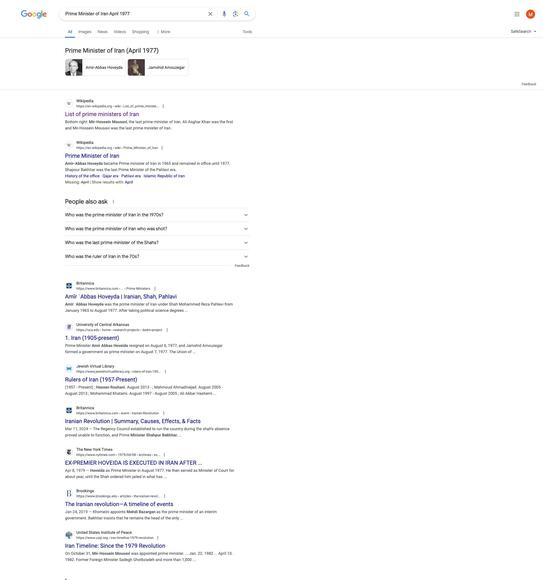 Task type: locate. For each thing, give the bounding box(es) containing it.
None search field
[[0, 7, 256, 20]]

jamshid amouzegar image
[[128, 59, 145, 76]]

amir-abbas hoveyda image
[[65, 59, 82, 76]]

None text field
[[76, 104, 159, 109], [118, 287, 150, 291], [130, 370, 161, 374], [118, 411, 159, 415], [115, 453, 160, 457], [76, 535, 154, 541], [76, 104, 159, 109], [118, 287, 150, 291], [130, 370, 161, 374], [118, 411, 159, 415], [115, 453, 160, 457], [76, 535, 154, 541]]

search by image image
[[233, 10, 239, 17]]

Search text field
[[65, 11, 204, 18]]

None text field
[[112, 104, 159, 108], [76, 145, 158, 150], [112, 146, 158, 150], [76, 286, 150, 291], [76, 328, 163, 333], [99, 328, 163, 332], [76, 369, 161, 374], [76, 411, 159, 416], [76, 452, 160, 457], [76, 494, 161, 499], [117, 494, 161, 498], [108, 536, 154, 540], [112, 104, 159, 108], [76, 145, 158, 150], [112, 146, 158, 150], [76, 286, 150, 291], [76, 328, 163, 333], [99, 328, 163, 332], [76, 369, 161, 374], [76, 411, 159, 416], [76, 452, 160, 457], [76, 494, 161, 499], [117, 494, 161, 498], [108, 536, 154, 540]]

navigation
[[0, 25, 544, 41]]

google image
[[21, 10, 47, 19]]



Task type: vqa. For each thing, say whether or not it's contained in the screenshot.
THE "NW"
no



Task type: describe. For each thing, give the bounding box(es) containing it.
search by voice image
[[221, 10, 228, 17]]



